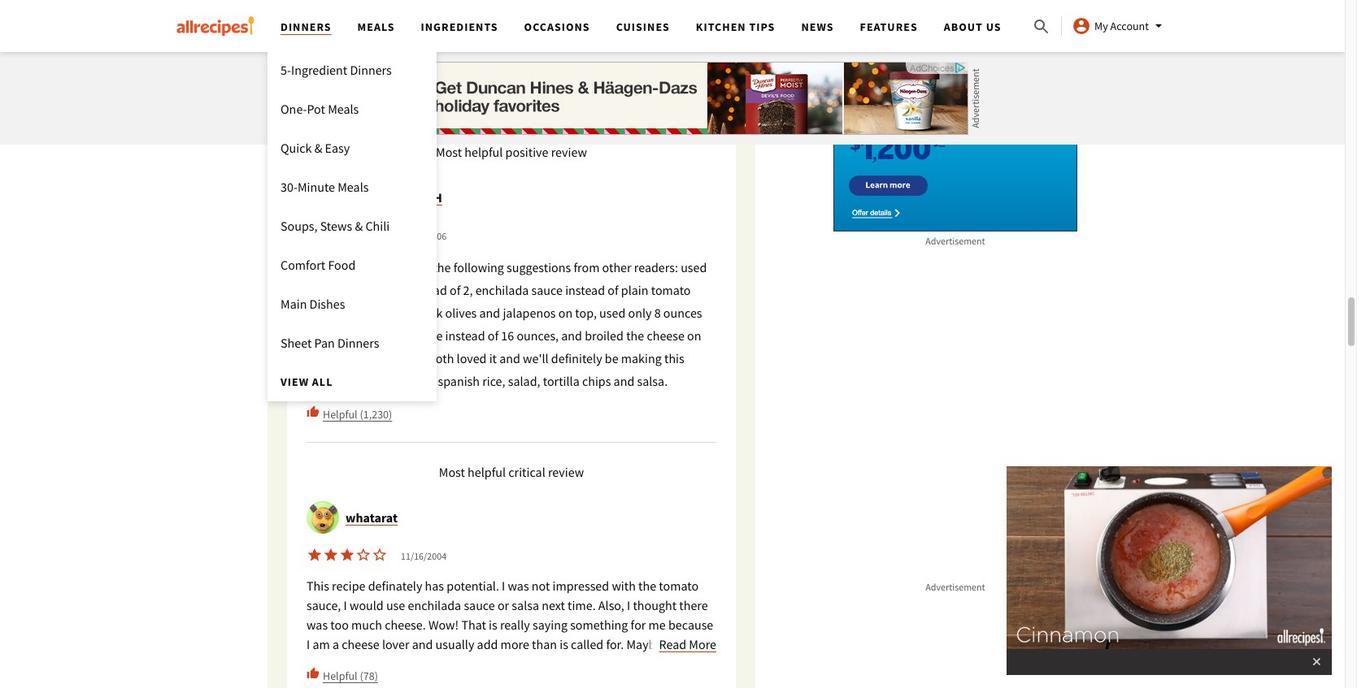 Task type: vqa. For each thing, say whether or not it's contained in the screenshot.
again, at the top left of page
no



Task type: describe. For each thing, give the bounding box(es) containing it.
black
[[413, 305, 443, 322]]

am
[[313, 637, 330, 654]]

11/16/2004
[[401, 551, 447, 563]]

potential.
[[447, 579, 499, 595]]

i left have
[[635, 676, 638, 689]]

cheese for this recipe definately has potential.  i was not impressed with the tomato sauce, i would use enchilada sauce or salsa next time.  also, i thought there was too much cheese.  wow!  that is really saying something for me because i am a cheese lover and usually add more than is called for.  maybe there wasn't too much, just needed something in there with it.  i think i will try a little shredded chicken in the middle of the chilies next time.  i have 
[[342, 637, 380, 654]]

about us link
[[944, 20, 1002, 34]]

(78)
[[360, 669, 378, 684]]

this for this is excellent!  i used the following suggestions from other readers:  used an 8x8 pan, 3 eggs instead of 2, enchilada sauce instead of plain tomato sauce, added some black olives and jalapenos on top, used only 8 ounces lower fat mexican cheese instead of 16 ounces, and broiled the cheese on top.  my husband and i both loved it and we'll definitely be making this again!  we served it with spanish rice, salad, tortilla chips and salsa.
[[307, 260, 329, 276]]

cuisines link
[[616, 20, 670, 34]]

would
[[350, 598, 384, 614]]

kitchen
[[696, 20, 746, 34]]

ounces,
[[517, 328, 559, 344]]

think
[[620, 657, 648, 673]]

than
[[532, 637, 557, 654]]

kitchen tips
[[696, 20, 776, 34]]

i down recipe
[[344, 598, 347, 614]]

bansreeparikh
[[346, 190, 442, 206]]

chilies
[[541, 676, 576, 689]]

707
[[575, 23, 590, 35]]

i up or
[[502, 579, 505, 595]]

of left 2,
[[450, 283, 461, 299]]

critical
[[509, 465, 546, 481]]

i right it.
[[614, 657, 617, 673]]

that
[[462, 618, 486, 634]]

wasn't
[[307, 657, 343, 673]]

me
[[649, 618, 666, 634]]

3 inside this is excellent!  i used the following suggestions from other readers:  used an 8x8 pan, 3 eggs instead of 2, enchilada sauce instead of plain tomato sauce, added some black olives and jalapenos on top, used only 8 ounces lower fat mexican cheese instead of 16 ounces, and broiled the cheese on top.  my husband and i both loved it and we'll definitely be making this again!  we served it with spanish rice, salad, tortilla chips and salsa.
[[371, 283, 377, 299]]

also,
[[599, 598, 625, 614]]

news
[[802, 20, 834, 34]]

plain
[[621, 283, 649, 299]]

helpful for positive
[[465, 144, 503, 161]]

home image
[[177, 16, 255, 36]]

2 horizontal spatial used
[[681, 260, 707, 276]]

ingredients link
[[421, 20, 498, 34]]

review for most helpful positive review
[[551, 144, 587, 161]]

0 horizontal spatial on
[[559, 305, 573, 322]]

and left both
[[399, 351, 420, 367]]

some
[[381, 305, 411, 322]]

pan,
[[344, 283, 368, 299]]

instead down olives
[[445, 328, 485, 344]]

loved
[[457, 351, 487, 367]]

chips
[[582, 374, 611, 390]]

salsa
[[512, 598, 539, 614]]

cuisines
[[616, 20, 670, 34]]

8x8
[[323, 283, 342, 299]]

1 vertical spatial it
[[401, 374, 409, 390]]

features
[[860, 20, 918, 34]]

i right "also,"
[[627, 598, 631, 614]]

sauce inside this is excellent!  i used the following suggestions from other readers:  used an 8x8 pan, 3 eggs instead of 2, enchilada sauce instead of plain tomato sauce, added some black olives and jalapenos on top, used only 8 ounces lower fat mexican cheese instead of 16 ounces, and broiled the cheese on top.  my husband and i both loved it and we'll definitely be making this again!  we served it with spanish rice, salad, tortilla chips and salsa.
[[532, 283, 563, 299]]

1 horizontal spatial in
[[529, 657, 540, 673]]

add
[[477, 637, 498, 654]]

1 vertical spatial too
[[345, 657, 364, 673]]

husband
[[349, 351, 397, 367]]

impressed
[[553, 579, 609, 595]]

will
[[657, 657, 676, 673]]

this is excellent!  i used the following suggestions from other readers:  used an 8x8 pan, 3 eggs instead of 2, enchilada sauce instead of plain tomato sauce, added some black olives and jalapenos on top, used only 8 ounces lower fat mexican cheese instead of 16 ounces, and broiled the cheese on top.  my husband and i both loved it and we'll definitely be making this again!  we served it with spanish rice, salad, tortilla chips and salsa.
[[307, 260, 707, 390]]

top.
[[307, 351, 328, 367]]

little
[[307, 676, 331, 689]]

definately
[[368, 579, 422, 595]]

1 horizontal spatial is
[[489, 618, 498, 634]]

much
[[351, 618, 382, 634]]

following
[[454, 260, 504, 276]]

5
[[434, 22, 439, 37]]

middle
[[466, 676, 504, 689]]

the up thought
[[639, 579, 657, 595]]

1 vertical spatial time.
[[604, 676, 632, 689]]

with inside this is excellent!  i used the following suggestions from other readers:  used an 8x8 pan, 3 eggs instead of 2, enchilada sauce instead of plain tomato sauce, added some black olives and jalapenos on top, used only 8 ounces lower fat mexican cheese instead of 16 ounces, and broiled the cheese on top.  my husband and i both loved it and we'll definitely be making this again!  we served it with spanish rice, salad, tortilla chips and salsa.
[[411, 374, 435, 390]]

helpful for bansreeparikh
[[323, 407, 358, 422]]

2,
[[463, 283, 473, 299]]

suggestions
[[507, 260, 571, 276]]

chicken
[[388, 676, 430, 689]]

really
[[500, 618, 530, 634]]

most for most helpful critical review
[[439, 465, 465, 481]]

more
[[501, 637, 529, 654]]

i up eggs at the top
[[398, 260, 402, 276]]

has
[[425, 579, 444, 595]]

account image
[[1072, 16, 1092, 36]]

1 vertical spatial there
[[665, 637, 694, 654]]

the down 03/15/2006 at the left top
[[433, 260, 451, 276]]

dinners
[[281, 20, 332, 34]]

1 horizontal spatial a
[[697, 657, 703, 673]]

2
[[434, 71, 439, 86]]

my account
[[1095, 19, 1149, 33]]

needed
[[425, 657, 466, 673]]

occasions link
[[524, 20, 590, 34]]

broiled
[[585, 328, 624, 344]]

i left both
[[423, 351, 426, 367]]

salad,
[[508, 374, 541, 390]]

2 vertical spatial with
[[574, 657, 598, 673]]

about us
[[944, 20, 1002, 34]]

2 vertical spatial there
[[542, 657, 571, 673]]

39
[[575, 72, 585, 84]]

is inside this is excellent!  i used the following suggestions from other readers:  used an 8x8 pan, 3 eggs instead of 2, enchilada sauce instead of plain tomato sauce, added some black olives and jalapenos on top, used only 8 ounces lower fat mexican cheese instead of 16 ounces, and broiled the cheese on top.  my husband and i both loved it and we'll definitely be making this again!  we served it with spanish rice, salad, tortilla chips and salsa.
[[332, 260, 341, 276]]

eggs
[[380, 283, 405, 299]]

tomato inside this is excellent!  i used the following suggestions from other readers:  used an 8x8 pan, 3 eggs instead of 2, enchilada sauce instead of plain tomato sauce, added some black olives and jalapenos on top, used only 8 ounces lower fat mexican cheese instead of 16 ounces, and broiled the cheese on top.  my husband and i both loved it and we'll definitely be making this again!  we served it with spanish rice, salad, tortilla chips and salsa.
[[651, 283, 691, 299]]

only
[[628, 305, 652, 322]]

0 vertical spatial time.
[[568, 598, 596, 614]]

0 vertical spatial a
[[333, 637, 339, 654]]

or
[[498, 598, 509, 614]]

kitchen tips link
[[696, 20, 776, 34]]

1 horizontal spatial used
[[600, 305, 626, 322]]

read more button
[[646, 636, 717, 655]]

account
[[1111, 19, 1149, 33]]

and right olives
[[480, 305, 500, 322]]

1 vertical spatial on
[[687, 328, 702, 344]]

whatarat
[[346, 510, 398, 527]]

enchilada inside this is excellent!  i used the following suggestions from other readers:  used an 8x8 pan, 3 eggs instead of 2, enchilada sauce instead of plain tomato sauce, added some black olives and jalapenos on top, used only 8 ounces lower fat mexican cheese instead of 16 ounces, and broiled the cheese on top.  my husband and i both loved it and we'll definitely be making this again!  we served it with spanish rice, salad, tortilla chips and salsa.
[[476, 283, 529, 299]]

whatarat link
[[346, 510, 398, 527]]

0 horizontal spatial was
[[307, 618, 328, 634]]

both
[[429, 351, 454, 367]]

the down needed
[[446, 676, 464, 689]]

search image
[[1032, 17, 1052, 37]]

2 star outline image from the left
[[372, 548, 388, 564]]



Task type: locate. For each thing, give the bounding box(es) containing it.
0 vertical spatial helpful
[[323, 407, 358, 422]]

0 vertical spatial this
[[307, 260, 329, 276]]

of right middle at the bottom left of the page
[[507, 676, 518, 689]]

0 vertical spatial in
[[529, 657, 540, 673]]

sauce, inside the this recipe definately has potential.  i was not impressed with the tomato sauce, i would use enchilada sauce or salsa next time.  also, i thought there was too much cheese.  wow!  that is really saying something for me because i am a cheese lover and usually add more than is called for.  maybe there wasn't too much, just needed something in there with it.  i think i will try a little shredded chicken in the middle of the chilies next time.  i have
[[307, 598, 341, 614]]

1 horizontal spatial time.
[[604, 676, 632, 689]]

was up salsa
[[508, 579, 529, 595]]

star outline image
[[355, 548, 372, 564], [372, 548, 388, 564]]

helpful
[[323, 407, 358, 422], [323, 669, 358, 684]]

i left am
[[307, 637, 310, 654]]

1 vertical spatial review
[[548, 465, 584, 481]]

was
[[508, 579, 529, 595], [307, 618, 328, 634]]

4
[[434, 39, 439, 53]]

is
[[332, 260, 341, 276], [489, 618, 498, 634], [560, 637, 568, 654]]

excellent!
[[343, 260, 396, 276]]

shredded
[[334, 676, 386, 689]]

1 vertical spatial most
[[439, 465, 465, 481]]

1 vertical spatial next
[[578, 676, 602, 689]]

salsa.
[[637, 374, 668, 390]]

(1,230)
[[360, 407, 392, 422]]

sauce up that
[[464, 598, 495, 614]]

0 vertical spatial too
[[330, 618, 349, 634]]

of inside the this recipe definately has potential.  i was not impressed with the tomato sauce, i would use enchilada sauce or salsa next time.  also, i thought there was too much cheese.  wow!  that is really saying something for me because i am a cheese lover and usually add more than is called for.  maybe there wasn't too much, just needed something in there with it.  i think i will try a little shredded chicken in the middle of the chilies next time.  i have
[[507, 676, 518, 689]]

thumb up image down am
[[307, 668, 320, 681]]

ounces
[[664, 305, 702, 322]]

helpful (1,230)
[[323, 407, 392, 422]]

1 vertical spatial helpful
[[323, 669, 358, 684]]

i
[[398, 260, 402, 276], [423, 351, 426, 367], [502, 579, 505, 595], [344, 598, 347, 614], [627, 598, 631, 614], [307, 637, 310, 654], [614, 657, 617, 673], [651, 657, 654, 673], [635, 676, 638, 689]]

1 vertical spatial is
[[489, 618, 498, 634]]

1 vertical spatial sauce,
[[307, 598, 341, 614]]

was up am
[[307, 618, 328, 634]]

1 vertical spatial this
[[307, 579, 329, 595]]

instead
[[407, 283, 447, 299], [565, 283, 605, 299], [445, 328, 485, 344]]

1 vertical spatial with
[[612, 579, 636, 595]]

and up the just
[[412, 637, 433, 654]]

review
[[551, 144, 587, 161], [548, 465, 584, 481]]

with down called
[[574, 657, 598, 673]]

my inside button
[[1095, 19, 1109, 33]]

2 sauce, from the top
[[307, 598, 341, 614]]

0 horizontal spatial my
[[331, 351, 346, 367]]

and down 16
[[500, 351, 521, 367]]

readers:
[[634, 260, 678, 276]]

have
[[641, 676, 667, 689]]

1 horizontal spatial next
[[578, 676, 602, 689]]

for
[[631, 618, 646, 634]]

recipe
[[332, 579, 366, 595]]

0 vertical spatial 3
[[434, 55, 439, 70]]

thumb up image for bansreeparikh
[[307, 406, 320, 419]]

not
[[532, 579, 550, 595]]

2 horizontal spatial is
[[560, 637, 568, 654]]

next up saying
[[542, 598, 565, 614]]

helpful for whatarat
[[323, 669, 358, 684]]

this inside the this recipe definately has potential.  i was not impressed with the tomato sauce, i would use enchilada sauce or salsa next time.  also, i thought there was too much cheese.  wow!  that is really saying something for me because i am a cheese lover and usually add more than is called for.  maybe there wasn't too much, just needed something in there with it.  i think i will try a little shredded chicken in the middle of the chilies next time.  i have
[[307, 579, 329, 595]]

and up definitely
[[561, 328, 582, 344]]

star image
[[444, 88, 457, 101], [307, 227, 323, 244], [323, 227, 339, 244], [372, 227, 388, 244], [307, 548, 323, 564], [323, 548, 339, 564]]

1 vertical spatial helpful
[[468, 465, 506, 481]]

instead up top,
[[565, 283, 605, 299]]

this for this recipe definately has potential.  i was not impressed with the tomato sauce, i would use enchilada sauce or salsa next time.  also, i thought there was too much cheese.  wow!  that is really saying something for me because i am a cheese lover and usually add more than is called for.  maybe there wasn't too much, just needed something in there with it.  i think i will try a little shredded chicken in the middle of the chilies next time.  i have 
[[307, 579, 329, 595]]

0 vertical spatial review
[[551, 144, 587, 161]]

be
[[605, 351, 619, 367]]

cheese.
[[385, 618, 426, 634]]

0 horizontal spatial sauce
[[464, 598, 495, 614]]

jalapenos
[[503, 305, 556, 322]]

enchilada down the following
[[476, 283, 529, 299]]

the left chilies
[[520, 676, 538, 689]]

added
[[344, 305, 378, 322]]

cheese down black
[[405, 328, 443, 344]]

instead up black
[[407, 283, 447, 299]]

the down only
[[626, 328, 644, 344]]

just
[[403, 657, 423, 673]]

1 horizontal spatial on
[[687, 328, 702, 344]]

an
[[307, 283, 320, 299]]

3 down 4
[[434, 55, 439, 70]]

this inside this is excellent!  i used the following suggestions from other readers:  used an 8x8 pan, 3 eggs instead of 2, enchilada sauce instead of plain tomato sauce, added some black olives and jalapenos on top, used only 8 ounces lower fat mexican cheese instead of 16 ounces, and broiled the cheese on top.  my husband and i both loved it and we'll definitely be making this again!  we served it with spanish rice, salad, tortilla chips and salsa.
[[307, 260, 329, 276]]

dinners link
[[281, 20, 332, 34]]

there
[[679, 598, 708, 614], [665, 637, 694, 654], [542, 657, 571, 673]]

1 horizontal spatial sauce
[[532, 283, 563, 299]]

1 vertical spatial sauce
[[464, 598, 495, 614]]

thumb up image down again!
[[307, 406, 320, 419]]

from
[[574, 260, 600, 276]]

1 thumb up image from the top
[[307, 406, 320, 419]]

1 vertical spatial 3
[[371, 283, 377, 299]]

used up broiled
[[600, 305, 626, 322]]

1 vertical spatial enchilada
[[408, 598, 461, 614]]

helpful (1,230) button
[[307, 406, 392, 423]]

and down be on the bottom of page
[[614, 374, 635, 390]]

with down both
[[411, 374, 435, 390]]

tomato
[[651, 283, 691, 299], [659, 579, 699, 595]]

there up try at the bottom
[[665, 637, 694, 654]]

star outline image up recipe
[[355, 548, 372, 564]]

1 horizontal spatial 3
[[434, 55, 439, 70]]

this
[[307, 260, 329, 276], [307, 579, 329, 595]]

cheese down much
[[342, 637, 380, 654]]

next down it.
[[578, 676, 602, 689]]

0 horizontal spatial time.
[[568, 598, 596, 614]]

2 helpful from the top
[[323, 669, 358, 684]]

other
[[602, 260, 632, 276]]

there up chilies
[[542, 657, 571, 673]]

0 vertical spatial my
[[1095, 19, 1109, 33]]

advertisement region
[[834, 28, 1078, 232], [377, 62, 969, 135], [834, 598, 1078, 689]]

this left recipe
[[307, 579, 329, 595]]

0 vertical spatial it
[[489, 351, 497, 367]]

review for most helpful critical review
[[548, 465, 584, 481]]

thumb up image
[[307, 406, 320, 419], [307, 668, 320, 681]]

0 horizontal spatial something
[[469, 657, 527, 673]]

something
[[570, 618, 628, 634], [469, 657, 527, 673]]

1 horizontal spatial with
[[574, 657, 598, 673]]

of left plain
[[608, 283, 619, 299]]

it
[[489, 351, 497, 367], [401, 374, 409, 390]]

0 horizontal spatial in
[[433, 676, 443, 689]]

0 horizontal spatial a
[[333, 637, 339, 654]]

more
[[689, 637, 717, 654]]

sauce down suggestions
[[532, 283, 563, 299]]

i left will
[[651, 657, 654, 673]]

on left top,
[[559, 305, 573, 322]]

0 vertical spatial next
[[542, 598, 565, 614]]

0 vertical spatial helpful
[[465, 144, 503, 161]]

read more
[[659, 637, 717, 654]]

used down 03/15/2006 at the left top
[[404, 260, 431, 276]]

my right "top."
[[331, 351, 346, 367]]

0 horizontal spatial used
[[404, 260, 431, 276]]

3 right pan, on the top left of the page
[[371, 283, 377, 299]]

2 horizontal spatial cheese
[[647, 328, 685, 344]]

tomato up ounces
[[651, 283, 691, 299]]

1 vertical spatial thumb up image
[[307, 668, 320, 681]]

1 horizontal spatial was
[[508, 579, 529, 595]]

helpful for critical
[[468, 465, 506, 481]]

0 vertical spatial enchilada
[[476, 283, 529, 299]]

thumb up image inside helpful (1,230) button
[[307, 406, 320, 419]]

helpful (78)
[[323, 669, 378, 684]]

tortilla
[[543, 374, 580, 390]]

used
[[404, 260, 431, 276], [681, 260, 707, 276], [600, 305, 626, 322]]

sauce inside the this recipe definately has potential.  i was not impressed with the tomato sauce, i would use enchilada sauce or salsa next time.  also, i thought there was too much cheese.  wow!  that is really saying something for me because i am a cheese lover and usually add more than is called for.  maybe there wasn't too much, just needed something in there with it.  i think i will try a little shredded chicken in the middle of the chilies next time.  i have
[[464, 598, 495, 614]]

served
[[362, 374, 399, 390]]

and inside the this recipe definately has potential.  i was not impressed with the tomato sauce, i would use enchilada sauce or salsa next time.  also, i thought there was too much cheese.  wow!  that is really saying something for me because i am a cheese lover and usually add more than is called for.  maybe there wasn't too much, just needed something in there with it.  i think i will try a little shredded chicken in the middle of the chilies next time.  i have
[[412, 637, 433, 654]]

0 vertical spatial thumb up image
[[307, 406, 320, 419]]

0 horizontal spatial with
[[411, 374, 435, 390]]

0 vertical spatial with
[[411, 374, 435, 390]]

olives
[[445, 305, 477, 322]]

1 vertical spatial a
[[697, 657, 703, 673]]

top,
[[575, 305, 597, 322]]

1 horizontal spatial cheese
[[405, 328, 443, 344]]

1 this from the top
[[307, 260, 329, 276]]

2 thumb up image from the top
[[307, 668, 320, 681]]

maybe
[[627, 637, 662, 654]]

1 vertical spatial was
[[307, 618, 328, 634]]

review right positive
[[551, 144, 587, 161]]

0 vertical spatial was
[[508, 579, 529, 595]]

0 horizontal spatial next
[[542, 598, 565, 614]]

something up called
[[570, 618, 628, 634]]

we
[[343, 374, 359, 390]]

time. down it.
[[604, 676, 632, 689]]

in down needed
[[433, 676, 443, 689]]

0 vertical spatial sauce
[[532, 283, 563, 299]]

time.
[[568, 598, 596, 614], [604, 676, 632, 689]]

sauce, down recipe
[[307, 598, 341, 614]]

this recipe definately has potential.  i was not impressed with the tomato sauce, i would use enchilada sauce or salsa next time.  also, i thought there was too much cheese.  wow!  that is really saying something for me because i am a cheese lover and usually add more than is called for.  maybe there wasn't too much, just needed something in there with it.  i think i will try a little shredded chicken in the middle of the chilies next time.  i have 
[[307, 579, 714, 689]]

1 vertical spatial something
[[469, 657, 527, 673]]

0 vertical spatial there
[[679, 598, 708, 614]]

review right critical on the left bottom of the page
[[548, 465, 584, 481]]

sauce, inside this is excellent!  i used the following suggestions from other readers:  used an 8x8 pan, 3 eggs instead of 2, enchilada sauce instead of plain tomato sauce, added some black olives and jalapenos on top, used only 8 ounces lower fat mexican cheese instead of 16 ounces, and broiled the cheese on top.  my husband and i both loved it and we'll definitely be making this again!  we served it with spanish rice, salad, tortilla chips and salsa.
[[307, 305, 341, 322]]

tomato inside the this recipe definately has potential.  i was not impressed with the tomato sauce, i would use enchilada sauce or salsa next time.  also, i thought there was too much cheese.  wow!  that is really saying something for me because i am a cheese lover and usually add more than is called for.  maybe there wasn't too much, just needed something in there with it.  i think i will try a little shredded chicken in the middle of the chilies next time.  i have
[[659, 579, 699, 595]]

too up shredded
[[345, 657, 364, 673]]

0 horizontal spatial 3
[[371, 283, 377, 299]]

enchilada down has
[[408, 598, 461, 614]]

this
[[665, 351, 685, 367]]

1 vertical spatial tomato
[[659, 579, 699, 595]]

too left much
[[330, 618, 349, 634]]

thumb up image inside "helpful (78)" button
[[307, 668, 320, 681]]

much,
[[366, 657, 400, 673]]

on
[[559, 305, 573, 322], [687, 328, 702, 344]]

my inside this is excellent!  i used the following suggestions from other readers:  used an 8x8 pan, 3 eggs instead of 2, enchilada sauce instead of plain tomato sauce, added some black olives and jalapenos on top, used only 8 ounces lower fat mexican cheese instead of 16 ounces, and broiled the cheese on top.  my husband and i both loved it and we'll definitely be making this again!  we served it with spanish rice, salad, tortilla chips and salsa.
[[331, 351, 346, 367]]

ingredients
[[421, 20, 498, 34]]

0 vertical spatial on
[[559, 305, 573, 322]]

time. down impressed
[[568, 598, 596, 614]]

called
[[571, 637, 604, 654]]

thumb up image for whatarat
[[307, 668, 320, 681]]

my right account image
[[1095, 19, 1109, 33]]

helpful left critical on the left bottom of the page
[[468, 465, 506, 481]]

use
[[386, 598, 405, 614]]

in down than
[[529, 657, 540, 673]]

used right "readers:"
[[681, 260, 707, 276]]

rice,
[[482, 374, 506, 390]]

positive
[[506, 144, 549, 161]]

2 horizontal spatial with
[[612, 579, 636, 595]]

2 this from the top
[[307, 579, 329, 595]]

this up an
[[307, 260, 329, 276]]

1 helpful from the top
[[323, 407, 358, 422]]

it right loved
[[489, 351, 497, 367]]

1 sauce, from the top
[[307, 305, 341, 322]]

tips
[[749, 20, 776, 34]]

making
[[621, 351, 662, 367]]

is right that
[[489, 618, 498, 634]]

about
[[944, 20, 983, 34]]

navigation
[[268, 0, 1032, 52]]

0 vertical spatial most
[[436, 144, 462, 161]]

with
[[411, 374, 435, 390], [612, 579, 636, 595], [574, 657, 598, 673]]

my
[[1095, 19, 1109, 33], [331, 351, 346, 367]]

caret_down image
[[1149, 16, 1169, 36]]

a right am
[[333, 637, 339, 654]]

most down 1
[[436, 144, 462, 161]]

1 horizontal spatial something
[[570, 618, 628, 634]]

cheese inside the this recipe definately has potential.  i was not impressed with the tomato sauce, i would use enchilada sauce or salsa next time.  also, i thought there was too much cheese.  wow!  that is really saying something for me because i am a cheese lover and usually add more than is called for.  maybe there wasn't too much, just needed something in there with it.  i think i will try a little shredded chicken in the middle of the chilies next time.  i have
[[342, 637, 380, 654]]

most helpful critical review
[[439, 465, 584, 481]]

thought
[[633, 598, 677, 614]]

0 vertical spatial something
[[570, 618, 628, 634]]

on down ounces
[[687, 328, 702, 344]]

0 vertical spatial sauce,
[[307, 305, 341, 322]]

8
[[655, 305, 661, 322]]

cheese for this is excellent!  i used the following suggestions from other readers:  used an 8x8 pan, 3 eggs instead of 2, enchilada sauce instead of plain tomato sauce, added some black olives and jalapenos on top, used only 8 ounces lower fat mexican cheese instead of 16 ounces, and broiled the cheese on top.  my husband and i both loved it and we'll definitely be making this again!  we served it with spanish rice, salad, tortilla chips and salsa.
[[405, 328, 443, 344]]

navigation containing dinners
[[268, 0, 1032, 52]]

read
[[659, 637, 687, 654]]

star image
[[444, 23, 457, 36], [444, 56, 457, 69], [444, 72, 457, 85], [339, 227, 355, 244], [355, 227, 372, 244], [339, 548, 355, 564]]

it.
[[600, 657, 611, 673]]

with up "also,"
[[612, 579, 636, 595]]

a right try at the bottom
[[697, 657, 703, 673]]

enchilada inside the this recipe definately has potential.  i was not impressed with the tomato sauce, i would use enchilada sauce or salsa next time.  also, i thought there was too much cheese.  wow!  that is really saying something for me because i am a cheese lover and usually add more than is called for.  maybe there wasn't too much, just needed something in there with it.  i think i will try a little shredded chicken in the middle of the chilies next time.  i have
[[408, 598, 461, 614]]

is right than
[[560, 637, 568, 654]]

0 horizontal spatial cheese
[[342, 637, 380, 654]]

0 vertical spatial tomato
[[651, 283, 691, 299]]

star outline image up definately
[[372, 548, 388, 564]]

1
[[434, 87, 439, 102]]

helpful left positive
[[465, 144, 503, 161]]

sauce, up lower
[[307, 305, 341, 322]]

most left critical on the left bottom of the page
[[439, 465, 465, 481]]

is up 8x8
[[332, 260, 341, 276]]

most for most helpful positive review
[[436, 144, 462, 161]]

again!
[[307, 374, 340, 390]]

there up because
[[679, 598, 708, 614]]

and
[[480, 305, 500, 322], [561, 328, 582, 344], [399, 351, 420, 367], [500, 351, 521, 367], [614, 374, 635, 390], [412, 637, 433, 654]]

1 vertical spatial in
[[433, 676, 443, 689]]

1 horizontal spatial it
[[489, 351, 497, 367]]

helpful (78) button
[[307, 668, 378, 685]]

1 horizontal spatial my
[[1095, 19, 1109, 33]]

it right served
[[401, 374, 409, 390]]

tomato up thought
[[659, 579, 699, 595]]

0 horizontal spatial enchilada
[[408, 598, 461, 614]]

occasions
[[524, 20, 590, 34]]

because
[[669, 618, 714, 634]]

03/15/2006
[[401, 231, 447, 243]]

2 vertical spatial is
[[560, 637, 568, 654]]

28
[[575, 88, 585, 100]]

of left 16
[[488, 328, 499, 344]]

0 horizontal spatial it
[[401, 374, 409, 390]]

1 vertical spatial my
[[331, 351, 346, 367]]

1 horizontal spatial enchilada
[[476, 283, 529, 299]]

0 vertical spatial is
[[332, 260, 341, 276]]

something up middle at the bottom left of the page
[[469, 657, 527, 673]]

cheese down 8
[[647, 328, 685, 344]]

0 horizontal spatial is
[[332, 260, 341, 276]]

1 star outline image from the left
[[355, 548, 372, 564]]

bansreeparikh link
[[346, 190, 442, 206]]



